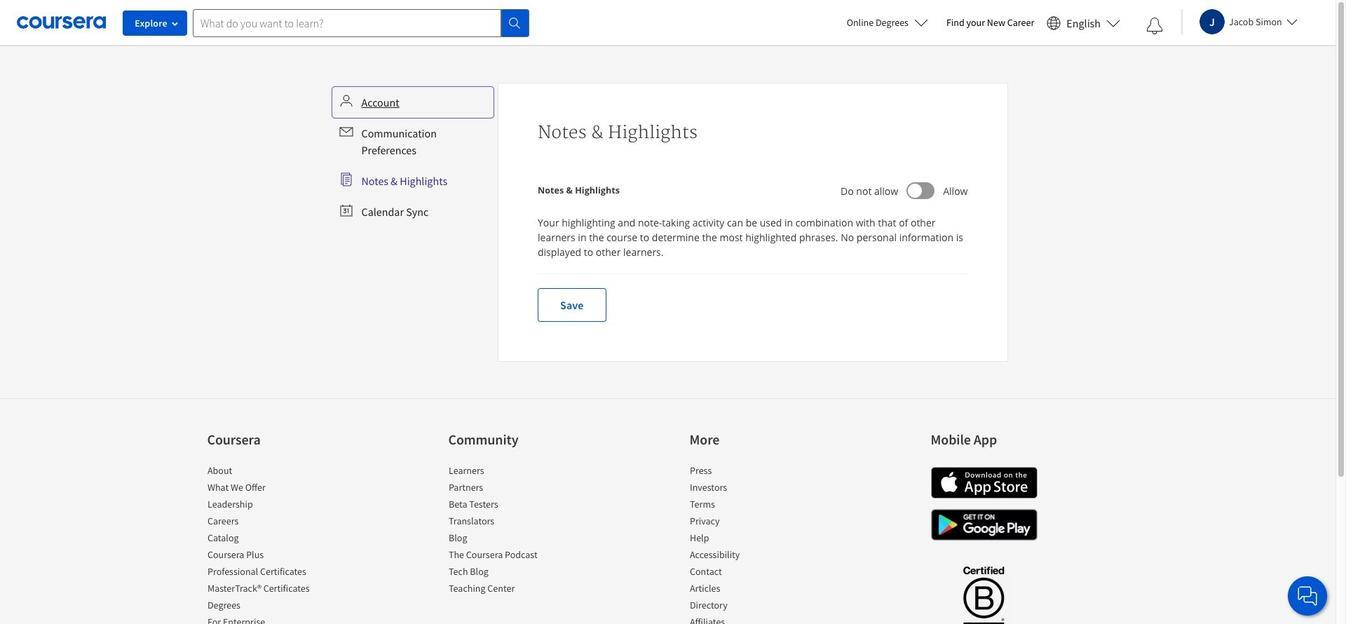 Task type: describe. For each thing, give the bounding box(es) containing it.
1 list from the left
[[207, 464, 326, 624]]

2 list from the left
[[449, 464, 568, 598]]

do not allow notes & highlights element
[[538, 180, 620, 201]]

get it on google play image
[[931, 509, 1038, 541]]

coursera image
[[17, 11, 106, 34]]

download on the app store image
[[931, 467, 1038, 499]]



Task type: locate. For each thing, give the bounding box(es) containing it.
logo of certified b corporation image
[[955, 558, 1013, 624]]

What do you want to learn? text field
[[193, 9, 501, 37]]

list
[[207, 464, 326, 624], [449, 464, 568, 598], [690, 464, 809, 624]]

menu
[[333, 88, 492, 226]]

3 list from the left
[[690, 464, 809, 624]]

0 horizontal spatial list
[[207, 464, 326, 624]]

2 horizontal spatial list
[[690, 464, 809, 624]]

notes & highlights image
[[908, 184, 922, 198]]

notes & highlights switch
[[907, 182, 935, 199]]

list item
[[207, 464, 326, 480], [449, 464, 568, 480], [690, 464, 809, 480], [207, 480, 326, 497], [449, 480, 568, 497], [690, 480, 809, 497], [207, 497, 326, 514], [449, 497, 568, 514], [690, 497, 809, 514], [207, 514, 326, 531], [449, 514, 568, 531], [690, 514, 809, 531], [207, 531, 326, 548], [449, 531, 568, 548], [690, 531, 809, 548], [207, 548, 326, 565], [449, 548, 568, 565], [690, 548, 809, 565], [207, 565, 326, 581], [449, 565, 568, 581], [690, 565, 809, 581], [207, 581, 326, 598], [449, 581, 568, 598], [690, 581, 809, 598], [207, 598, 326, 615], [690, 598, 809, 615], [207, 615, 326, 624], [690, 615, 809, 624]]

None search field
[[193, 9, 530, 37]]

1 horizontal spatial list
[[449, 464, 568, 598]]



Task type: vqa. For each thing, say whether or not it's contained in the screenshot.
week
no



